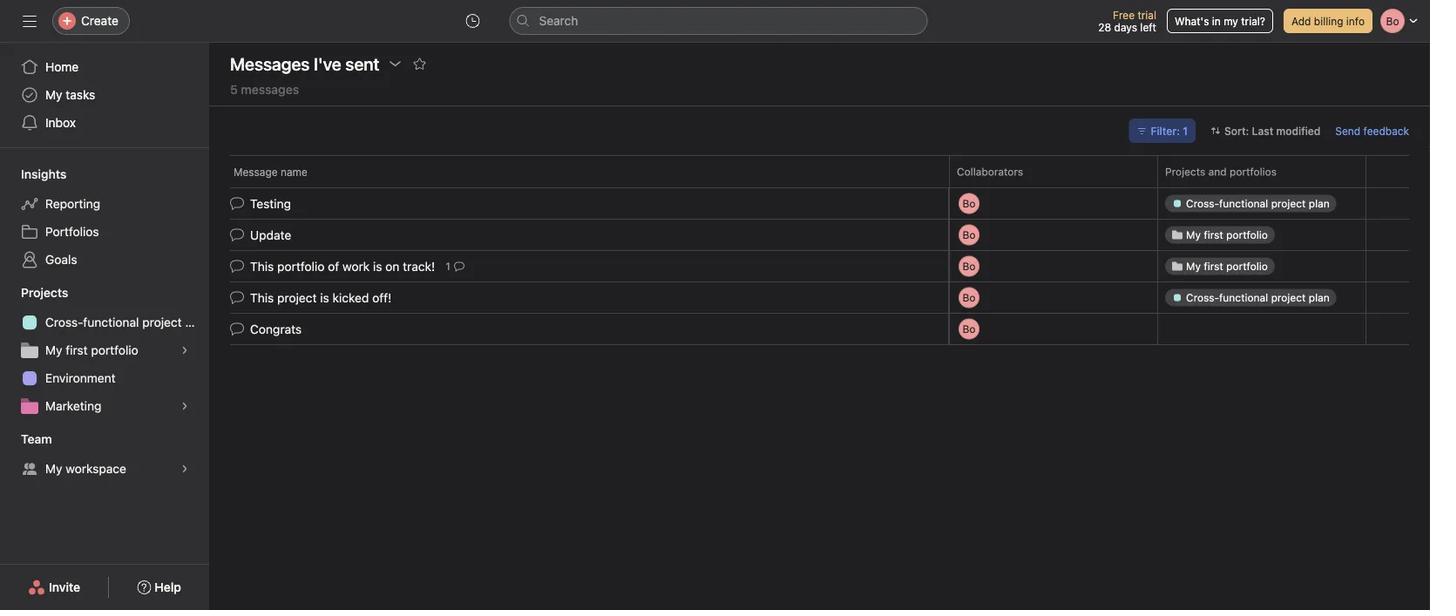 Task type: vqa. For each thing, say whether or not it's contained in the screenshot.
the bottom Octopus
no



Task type: describe. For each thing, give the bounding box(es) containing it.
send feedback
[[1336, 125, 1410, 137]]

insights
[[21, 167, 67, 181]]

insights button
[[0, 166, 67, 183]]

this portfolio of work is on track! row
[[209, 249, 1431, 284]]

conversation name for this portfolio of work is on track! cell
[[209, 250, 949, 282]]

and
[[1209, 166, 1227, 178]]

what's in my trial?
[[1175, 15, 1266, 27]]

projects button
[[0, 284, 68, 302]]

1 vertical spatial is
[[320, 291, 329, 305]]

1 horizontal spatial 1
[[1183, 125, 1188, 137]]

this portfolio of work is on track!
[[250, 259, 435, 274]]

message name column header
[[230, 155, 955, 187]]

goals
[[45, 252, 77, 267]]

sort: last modified button
[[1203, 119, 1329, 143]]

send feedback link
[[1336, 123, 1410, 139]]

marketing link
[[10, 392, 199, 420]]

cell for congrats
[[1158, 313, 1367, 345]]

cell for this project is kicked off!
[[1158, 282, 1367, 314]]

projects and portfolios
[[1166, 166, 1277, 178]]

my tasks link
[[10, 81, 199, 109]]

this for this project is kicked off!
[[250, 291, 274, 305]]

project inside cell
[[277, 291, 317, 305]]

home
[[45, 60, 79, 74]]

messages
[[241, 82, 299, 97]]

help button
[[126, 572, 193, 603]]

my
[[1224, 15, 1239, 27]]

conversation name for this project is kicked off! cell
[[209, 282, 949, 314]]

inbox link
[[10, 109, 199, 137]]

see details, my first portfolio image
[[180, 345, 190, 356]]

name
[[281, 166, 308, 178]]

goals link
[[10, 246, 199, 274]]

1 vertical spatial project
[[142, 315, 182, 330]]

my for my first portfolio
[[45, 343, 62, 357]]

28
[[1099, 21, 1112, 33]]

collaborators
[[957, 166, 1024, 178]]

my first portfolio link
[[10, 337, 199, 364]]

row containing message name
[[209, 155, 1431, 187]]

1 inside conversation name for this portfolio of work is on track! cell
[[446, 260, 451, 272]]

portfolio inside cell
[[277, 259, 325, 274]]

5
[[230, 82, 238, 97]]

cell for testing
[[1158, 187, 1367, 220]]

add to starred image
[[413, 57, 427, 71]]

feedback
[[1364, 125, 1410, 137]]

inbox
[[45, 116, 76, 130]]

on
[[386, 259, 400, 274]]

marketing
[[45, 399, 102, 413]]

add
[[1292, 15, 1312, 27]]

hide sidebar image
[[23, 14, 37, 28]]

this for this portfolio of work is on track!
[[250, 259, 274, 274]]

messages i've sent
[[230, 53, 380, 74]]

portfolio inside projects element
[[91, 343, 138, 357]]

send
[[1336, 125, 1361, 137]]

invite
[[49, 580, 80, 595]]

invite button
[[17, 572, 92, 603]]

home link
[[10, 53, 199, 81]]

create button
[[52, 7, 130, 35]]

update
[[250, 228, 291, 242]]

tree grid containing testing
[[209, 186, 1431, 347]]

5 messages button
[[230, 82, 299, 105]]

cell for this portfolio of work is on track!
[[1158, 250, 1367, 282]]

info
[[1347, 15, 1365, 27]]

1 horizontal spatial is
[[373, 259, 382, 274]]

see details, marketing image
[[180, 401, 190, 412]]

add billing info button
[[1284, 9, 1373, 33]]

tasks
[[66, 88, 95, 102]]

plan
[[185, 315, 209, 330]]



Task type: locate. For each thing, give the bounding box(es) containing it.
search
[[539, 14, 578, 28]]

my workspace link
[[10, 455, 199, 483]]

search button
[[510, 7, 928, 35]]

my for my workspace
[[45, 462, 62, 476]]

0 horizontal spatial project
[[142, 315, 182, 330]]

projects element
[[0, 277, 209, 424]]

conversation name for testing cell
[[209, 187, 949, 220]]

portfolio left the of
[[277, 259, 325, 274]]

1 vertical spatial 1
[[446, 260, 451, 272]]

project left plan
[[142, 315, 182, 330]]

update row
[[209, 218, 1431, 252]]

projects
[[1166, 166, 1206, 178], [21, 286, 68, 300]]

0 horizontal spatial 1
[[446, 260, 451, 272]]

off!
[[372, 291, 392, 305]]

1 this from the top
[[250, 259, 274, 274]]

0 vertical spatial this
[[250, 259, 274, 274]]

cell for update
[[1158, 219, 1367, 251]]

0 vertical spatial portfolio
[[277, 259, 325, 274]]

portfolio
[[277, 259, 325, 274], [91, 343, 138, 357]]

team
[[21, 432, 52, 446]]

environment link
[[10, 364, 199, 392]]

my left first on the bottom left of the page
[[45, 343, 62, 357]]

is left on in the top of the page
[[373, 259, 382, 274]]

projects and portfolios column header
[[1158, 155, 1371, 187]]

my inside projects element
[[45, 343, 62, 357]]

congrats
[[250, 322, 302, 336]]

this down 'update'
[[250, 259, 274, 274]]

conversation name for congrats cell
[[209, 313, 949, 345]]

first
[[66, 343, 88, 357]]

0 vertical spatial 1
[[1183, 125, 1188, 137]]

5 cell from the top
[[1158, 313, 1367, 345]]

actions image
[[388, 57, 402, 71]]

add billing info
[[1292, 15, 1365, 27]]

filter: 1 button
[[1130, 119, 1196, 143]]

global element
[[0, 43, 209, 147]]

2 cell from the top
[[1158, 219, 1367, 251]]

1 button
[[442, 258, 468, 275]]

trial?
[[1242, 15, 1266, 27]]

create
[[81, 14, 119, 28]]

my for my tasks
[[45, 88, 62, 102]]

team button
[[0, 431, 52, 448]]

1 cell from the top
[[1158, 187, 1367, 220]]

filter:
[[1151, 125, 1180, 137]]

1 horizontal spatial projects
[[1166, 166, 1206, 178]]

0 horizontal spatial is
[[320, 291, 329, 305]]

what's
[[1175, 15, 1210, 27]]

5 messages
[[230, 82, 299, 97]]

2 this from the top
[[250, 291, 274, 305]]

1 horizontal spatial portfolio
[[277, 259, 325, 274]]

project up congrats
[[277, 291, 317, 305]]

days
[[1115, 21, 1138, 33]]

1
[[1183, 125, 1188, 137], [446, 260, 451, 272]]

this project is kicked off!
[[250, 291, 392, 305]]

my inside the teams element
[[45, 462, 62, 476]]

message name
[[234, 166, 308, 178]]

0 horizontal spatial projects
[[21, 286, 68, 300]]

work
[[343, 259, 370, 274]]

history image
[[466, 14, 480, 28]]

1 my from the top
[[45, 88, 62, 102]]

my first portfolio
[[45, 343, 138, 357]]

conversation name for update cell
[[209, 219, 949, 251]]

message
[[234, 166, 278, 178]]

sort:
[[1225, 125, 1250, 137]]

row
[[209, 155, 1431, 187], [230, 187, 1410, 188]]

trial
[[1138, 9, 1157, 21]]

portfolio down "cross-functional project plan" link
[[91, 343, 138, 357]]

projects for projects and portfolios
[[1166, 166, 1206, 178]]

my inside "link"
[[45, 88, 62, 102]]

teams element
[[0, 424, 209, 487]]

insights element
[[0, 159, 209, 277]]

0 vertical spatial my
[[45, 88, 62, 102]]

cross-functional project plan link
[[10, 309, 209, 337]]

project
[[277, 291, 317, 305], [142, 315, 182, 330]]

this up congrats
[[250, 291, 274, 305]]

1 vertical spatial projects
[[21, 286, 68, 300]]

i've sent
[[314, 53, 380, 74]]

projects left and
[[1166, 166, 1206, 178]]

is
[[373, 259, 382, 274], [320, 291, 329, 305]]

this project is kicked off! row
[[209, 280, 1431, 315]]

portfolios
[[45, 225, 99, 239]]

projects for projects
[[21, 286, 68, 300]]

congrats row
[[209, 312, 1431, 347]]

0 vertical spatial project
[[277, 291, 317, 305]]

1 horizontal spatial project
[[277, 291, 317, 305]]

in
[[1213, 15, 1221, 27]]

1 vertical spatial my
[[45, 343, 62, 357]]

testing
[[250, 196, 291, 211]]

tree grid
[[209, 186, 1431, 347]]

sort: last modified
[[1225, 125, 1321, 137]]

my tasks
[[45, 88, 95, 102]]

reporting
[[45, 197, 100, 211]]

3 my from the top
[[45, 462, 62, 476]]

my
[[45, 88, 62, 102], [45, 343, 62, 357], [45, 462, 62, 476]]

1 vertical spatial this
[[250, 291, 274, 305]]

what's in my trial? button
[[1167, 9, 1274, 33]]

3 cell from the top
[[1158, 250, 1367, 282]]

messages
[[230, 53, 310, 74]]

help
[[155, 580, 181, 595]]

workspace
[[66, 462, 126, 476]]

2 my from the top
[[45, 343, 62, 357]]

collaborators column header
[[949, 155, 1163, 187]]

1 right "track!"
[[446, 260, 451, 272]]

track!
[[403, 259, 435, 274]]

free trial 28 days left
[[1099, 9, 1157, 33]]

free
[[1113, 9, 1135, 21]]

my down team
[[45, 462, 62, 476]]

4 cell from the top
[[1158, 282, 1367, 314]]

reporting link
[[10, 190, 199, 218]]

last
[[1253, 125, 1274, 137]]

functional
[[83, 315, 139, 330]]

projects up cross- at the left of the page
[[21, 286, 68, 300]]

0 vertical spatial is
[[373, 259, 382, 274]]

testing row
[[209, 186, 1431, 221]]

left
[[1141, 21, 1157, 33]]

of
[[328, 259, 339, 274]]

environment
[[45, 371, 116, 385]]

cross-functional project plan
[[45, 315, 209, 330]]

kicked
[[333, 291, 369, 305]]

see details, my workspace image
[[180, 464, 190, 474]]

1 vertical spatial portfolio
[[91, 343, 138, 357]]

billing
[[1315, 15, 1344, 27]]

my workspace
[[45, 462, 126, 476]]

search list box
[[510, 7, 928, 35]]

portfolios
[[1230, 166, 1277, 178]]

cell
[[1158, 187, 1367, 220], [1158, 219, 1367, 251], [1158, 250, 1367, 282], [1158, 282, 1367, 314], [1158, 313, 1367, 345]]

this
[[250, 259, 274, 274], [250, 291, 274, 305]]

projects inside column header
[[1166, 166, 1206, 178]]

portfolios link
[[10, 218, 199, 246]]

0 vertical spatial projects
[[1166, 166, 1206, 178]]

1 right filter:
[[1183, 125, 1188, 137]]

filter: 1
[[1151, 125, 1188, 137]]

my left 'tasks'
[[45, 88, 62, 102]]

2 vertical spatial my
[[45, 462, 62, 476]]

cross-
[[45, 315, 83, 330]]

projects inside dropdown button
[[21, 286, 68, 300]]

is left kicked
[[320, 291, 329, 305]]

modified
[[1277, 125, 1321, 137]]

0 horizontal spatial portfolio
[[91, 343, 138, 357]]



